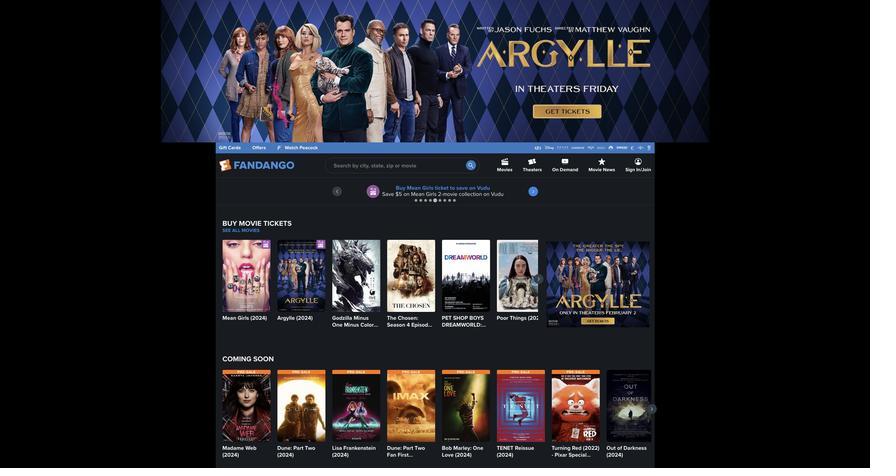 Task type: describe. For each thing, give the bounding box(es) containing it.
color
[[361, 321, 374, 329]]

dune: part two (2024) link
[[277, 370, 325, 459]]

dune: for (2024)
[[277, 444, 292, 452]]

reissue
[[515, 444, 534, 452]]

poor things (2023)
[[497, 314, 545, 322]]

offers
[[252, 144, 266, 151]]

see
[[223, 227, 231, 234]]

on demand link
[[553, 153, 579, 177]]

lisa frankenstein (2024) link
[[332, 370, 380, 459]]

bob marley: one love (2024) poster image
[[442, 370, 490, 442]]

2 horizontal spatial on
[[484, 190, 490, 198]]

turning red (2022) - pixar special theatrical engagement poster image
[[552, 370, 600, 442]]

(2024) inside madame web (2024)
[[223, 451, 239, 459]]

sign in/join
[[626, 166, 651, 173]]

one for bob marley: one love (2024)
[[473, 444, 484, 452]]

lisa
[[332, 444, 342, 452]]

tenet reissue (2024)
[[497, 444, 534, 459]]

mean girls (2024)
[[223, 314, 267, 322]]

tenet reissue (2024) link
[[497, 370, 545, 459]]

peacock
[[300, 144, 318, 151]]

news
[[603, 166, 615, 173]]

madame web (2024)
[[223, 444, 257, 459]]

1 horizontal spatial on
[[469, 184, 476, 192]]

mean girls (2024) link
[[223, 240, 271, 322]]

dune: part two (2024) poster image
[[277, 370, 325, 442]]

minus left color
[[344, 321, 359, 329]]

gift
[[219, 144, 227, 151]]

on demand
[[553, 166, 579, 173]]

bob marley: one love (2024) link
[[442, 370, 490, 459]]

frankenstein
[[344, 444, 376, 452]]

save
[[382, 190, 394, 198]]

out
[[607, 444, 616, 452]]

1 horizontal spatial movie
[[589, 166, 602, 173]]

poor things (2023) poster image
[[497, 240, 545, 312]]

lisa frankenstein (2024)
[[332, 444, 376, 459]]

tenet
[[497, 444, 514, 452]]

soon
[[253, 354, 274, 364]]

two for dune: part two (2024)
[[305, 444, 315, 452]]

movies inside buy movie tickets see all movies
[[242, 227, 260, 234]]

two for dune: part two fan first premieres in imax
[[415, 444, 425, 452]]

movie news
[[589, 166, 615, 173]]

godzilla
[[332, 314, 352, 322]]

buy for buy movie tickets
[[223, 218, 237, 229]]

demand
[[560, 166, 579, 173]]

theaters
[[523, 166, 542, 173]]

region containing madame web (2024)
[[223, 370, 657, 466]]

0 vertical spatial advertisement element
[[269, 53, 602, 139]]

argylle
[[277, 314, 295, 322]]

dune: part two (2024)
[[277, 444, 315, 459]]

gift box white image for argylle (2024)
[[317, 240, 325, 249]]

argylle (2024) link
[[277, 240, 325, 322]]

on
[[553, 166, 559, 173]]

fan
[[387, 451, 397, 459]]

see all movies link
[[223, 227, 260, 234]]

chosen:
[[398, 314, 418, 322]]

love
[[442, 451, 454, 459]]

out of darkness (2024) link
[[607, 370, 655, 459]]

mean girls (2024) poster image
[[223, 240, 271, 312]]

0 horizontal spatial on
[[404, 190, 410, 198]]

one for godzilla minus one minus color (2024)
[[332, 321, 343, 329]]

in/join
[[637, 166, 651, 173]]

madame web (2024) poster image
[[223, 370, 271, 442]]

things
[[510, 314, 527, 322]]

save
[[457, 184, 468, 192]]

godzilla minus one minus color (2024)
[[332, 314, 374, 336]]

1-
[[387, 328, 391, 336]]

lisa frankenstein (2024) poster image
[[332, 370, 380, 442]]

godzilla minus one minus color (2024) poster image
[[332, 240, 380, 312]]

watch
[[285, 144, 299, 151]]

1 horizontal spatial vudu
[[491, 190, 504, 198]]



Task type: locate. For each thing, give the bounding box(es) containing it.
1 gift box white image from the left
[[262, 240, 271, 249]]

movies right the "all"
[[242, 227, 260, 234]]

1 vertical spatial movie
[[239, 218, 262, 229]]

region
[[216, 178, 655, 205], [223, 240, 545, 336], [223, 370, 657, 466]]

0 vertical spatial movie
[[589, 166, 602, 173]]

the chosen: season 4 episodes 1-3 link
[[387, 240, 435, 336]]

region containing buy mean girls ticket to save on vudu save $5 on mean girls 2-movie collection on vudu
[[216, 178, 655, 205]]

1 horizontal spatial movies
[[497, 166, 513, 173]]

gift box white image inside mean girls (2024) link
[[262, 240, 271, 249]]

dune: for fan
[[387, 444, 402, 452]]

the chosen: season 4 episodes 1-3
[[387, 314, 434, 336]]

1 horizontal spatial gift box white image
[[317, 240, 325, 249]]

(2024) inside dune: part two (2024)
[[277, 451, 294, 459]]

region containing mean girls (2024)
[[223, 240, 545, 336]]

movie news link
[[589, 153, 615, 177]]

two
[[305, 444, 315, 452], [415, 444, 425, 452]]

1 dune: from the left
[[277, 444, 292, 452]]

2 gift box white image from the left
[[317, 240, 325, 249]]

gift cards
[[219, 144, 241, 151]]

sign in/join link
[[626, 153, 651, 177]]

1 horizontal spatial two
[[415, 444, 425, 452]]

tickets
[[263, 218, 292, 229]]

select a slide to show tab list
[[216, 198, 655, 203]]

coming
[[223, 354, 252, 364]]

1 vertical spatial advertisement element
[[547, 242, 650, 327]]

1 two from the left
[[305, 444, 315, 452]]

argylle (2024)
[[277, 314, 313, 322]]

collection
[[459, 190, 482, 198]]

3
[[391, 328, 394, 336]]

$5
[[396, 190, 402, 198]]

dune: up premieres at bottom
[[387, 444, 402, 452]]

dune: inside dune: part two fan first premieres in imax
[[387, 444, 402, 452]]

movie
[[589, 166, 602, 173], [239, 218, 262, 229]]

(2024) inside lisa frankenstein (2024)
[[332, 451, 349, 459]]

1 vertical spatial region
[[223, 240, 545, 336]]

part for fan
[[403, 444, 413, 452]]

the chosen: season 4 episodes 1-3 poster image
[[387, 240, 435, 312]]

buy for buy mean girls ticket to save on vudu
[[396, 184, 406, 192]]

buy movie tickets see all movies
[[223, 218, 292, 234]]

two inside dune: part two (2024)
[[305, 444, 315, 452]]

buy
[[396, 184, 406, 192], [223, 218, 237, 229]]

two inside dune: part two fan first premieres in imax
[[415, 444, 425, 452]]

dune: right web
[[277, 444, 292, 452]]

movie left news
[[589, 166, 602, 173]]

madame
[[223, 444, 244, 452]]

two left lisa
[[305, 444, 315, 452]]

mean
[[407, 184, 421, 192], [411, 190, 425, 198], [223, 314, 236, 322]]

season
[[387, 321, 405, 329]]

all
[[232, 227, 241, 234]]

4
[[407, 321, 410, 329]]

0 horizontal spatial movie
[[239, 218, 262, 229]]

0 horizontal spatial vudu
[[477, 184, 490, 192]]

movies left theaters
[[497, 166, 513, 173]]

0 horizontal spatial gift box white image
[[262, 240, 271, 249]]

0 vertical spatial region
[[216, 178, 655, 205]]

one
[[332, 321, 343, 329], [473, 444, 484, 452]]

vudu right save
[[477, 184, 490, 192]]

watch peacock link
[[277, 144, 318, 151]]

to
[[450, 184, 455, 192]]

minus
[[354, 314, 369, 322], [344, 321, 359, 329]]

(2024) inside tenet reissue (2024)
[[497, 451, 514, 459]]

gift box white image inside argylle (2024) link
[[317, 240, 325, 249]]

one inside bob marley: one love (2024)
[[473, 444, 484, 452]]

on right the collection
[[484, 190, 490, 198]]

advertisement element
[[269, 53, 602, 139], [547, 242, 650, 327]]

(2024) inside godzilla minus one minus color (2024)
[[332, 328, 349, 336]]

1 horizontal spatial buy
[[396, 184, 406, 192]]

tenet reissue (2024) poster image
[[497, 370, 545, 442]]

part inside dune: part two (2024)
[[294, 444, 304, 452]]

movie
[[443, 190, 458, 198]]

marley:
[[454, 444, 472, 452]]

dune: inside dune: part two (2024)
[[277, 444, 292, 452]]

buy inside 'buy mean girls ticket to save on vudu save $5 on mean girls 2-movie collection on vudu'
[[396, 184, 406, 192]]

movies
[[497, 166, 513, 173], [242, 227, 260, 234]]

madame web (2024) link
[[223, 370, 271, 459]]

part inside dune: part two fan first premieres in imax
[[403, 444, 413, 452]]

girls
[[422, 184, 434, 192], [426, 190, 437, 198], [238, 314, 249, 322]]

one left color
[[332, 321, 343, 329]]

poor things (2023) link
[[497, 240, 545, 322]]

bob
[[442, 444, 452, 452]]

offers link
[[252, 144, 266, 151]]

0 horizontal spatial two
[[305, 444, 315, 452]]

movies link
[[497, 153, 513, 177]]

offer icon image
[[367, 185, 380, 198]]

vudu right the collection
[[491, 190, 504, 198]]

cards
[[228, 144, 241, 151]]

darkness
[[624, 444, 647, 452]]

argylle (2024) poster image
[[277, 240, 325, 312]]

dune: part two fan first premieres in imax poster image
[[387, 370, 435, 442]]

0 horizontal spatial part
[[294, 444, 304, 452]]

(2023)
[[528, 314, 545, 322]]

0 vertical spatial movies
[[497, 166, 513, 173]]

gift box white image for mean girls (2024)
[[262, 240, 271, 249]]

2 vertical spatial region
[[223, 370, 657, 466]]

2 part from the left
[[403, 444, 413, 452]]

buy inside buy movie tickets see all movies
[[223, 218, 237, 229]]

1 horizontal spatial part
[[403, 444, 413, 452]]

None search field
[[325, 157, 480, 173]]

imax
[[420, 458, 433, 466]]

2-
[[438, 190, 443, 198]]

movie inside buy movie tickets see all movies
[[239, 218, 262, 229]]

1 horizontal spatial dune:
[[387, 444, 402, 452]]

part
[[294, 444, 304, 452], [403, 444, 413, 452]]

out of darkness (2024)
[[607, 444, 647, 459]]

minus right godzilla
[[354, 314, 369, 322]]

0 horizontal spatial movies
[[242, 227, 260, 234]]

godzilla minus one minus color (2024) link
[[332, 240, 380, 336]]

2 dune: from the left
[[387, 444, 402, 452]]

buy mean girls ticket to save on vudu save $5 on mean girls 2-movie collection on vudu
[[382, 184, 504, 198]]

first
[[398, 451, 409, 459]]

two up in
[[415, 444, 425, 452]]

dune: part two fan first premieres in imax
[[387, 444, 433, 466]]

gift box white image
[[262, 240, 271, 249], [317, 240, 325, 249]]

on right $5
[[404, 190, 410, 198]]

0 horizontal spatial dune:
[[277, 444, 292, 452]]

ticket
[[435, 184, 449, 192]]

vudu
[[477, 184, 490, 192], [491, 190, 504, 198]]

0 horizontal spatial buy
[[223, 218, 237, 229]]

of
[[617, 444, 622, 452]]

poor
[[497, 314, 509, 322]]

watch peacock
[[284, 144, 318, 151]]

1 horizontal spatial one
[[473, 444, 484, 452]]

2 two from the left
[[415, 444, 425, 452]]

dune:
[[277, 444, 292, 452], [387, 444, 402, 452]]

movie right the see at left
[[239, 218, 262, 229]]

one inside godzilla minus one minus color (2024)
[[332, 321, 343, 329]]

sign
[[626, 166, 635, 173]]

out of darkness (2024) poster image
[[607, 370, 655, 442]]

1 vertical spatial movies
[[242, 227, 260, 234]]

1 vertical spatial one
[[473, 444, 484, 452]]

bob marley: one love (2024)
[[442, 444, 484, 459]]

1 part from the left
[[294, 444, 304, 452]]

(2024) inside the out of darkness (2024)
[[607, 451, 623, 459]]

pet shop boys dreamworld: the greatest hits live at the royal arena copenhagen (2024) poster image
[[442, 240, 490, 312]]

on right save
[[469, 184, 476, 192]]

gift cards link
[[219, 144, 241, 151]]

theaters link
[[523, 153, 542, 177]]

dune: part two fan first premieres in imax link
[[387, 370, 435, 466]]

0 horizontal spatial one
[[332, 321, 343, 329]]

Search by city, state, zip or movie text field
[[325, 157, 480, 173]]

episodes
[[412, 321, 434, 329]]

web
[[246, 444, 257, 452]]

0 vertical spatial buy
[[396, 184, 406, 192]]

in
[[414, 458, 418, 466]]

(2024) inside bob marley: one love (2024)
[[455, 451, 472, 459]]

on
[[469, 184, 476, 192], [404, 190, 410, 198], [484, 190, 490, 198]]

1 vertical spatial buy
[[223, 218, 237, 229]]

one right marley:
[[473, 444, 484, 452]]

premieres
[[387, 458, 412, 466]]

the
[[387, 314, 397, 322]]

coming soon
[[223, 354, 274, 364]]

part for (2024)
[[294, 444, 304, 452]]

0 vertical spatial one
[[332, 321, 343, 329]]



Task type: vqa. For each thing, say whether or not it's contained in the screenshot.
the left Movies
yes



